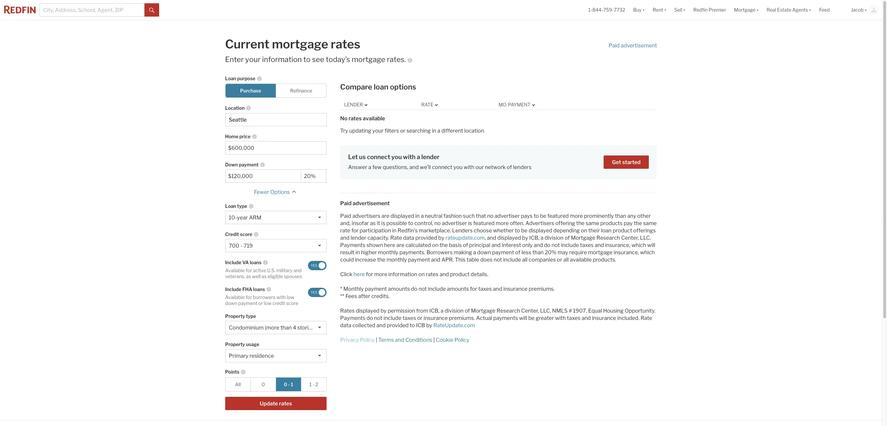 Task type: describe. For each thing, give the bounding box(es) containing it.
0 horizontal spatial than
[[280, 325, 292, 332]]

0 vertical spatial paid advertisement
[[609, 42, 657, 49]]

cookie
[[436, 338, 453, 344]]

such
[[463, 213, 475, 220]]

1 inside "option"
[[291, 383, 293, 388]]

well
[[252, 274, 261, 280]]

answer a few questions, and we'll connect you with our network of lenders
[[348, 165, 532, 171]]

and right only
[[534, 243, 543, 249]]

insofar
[[352, 221, 369, 227]]

with left "our"
[[464, 165, 474, 171]]

0 horizontal spatial as
[[246, 274, 251, 280]]

in right searching
[[432, 128, 436, 134]]

pay
[[624, 221, 633, 227]]

conditions
[[405, 338, 432, 344]]

for inside the available for active u.s. military and veterans, as well as eligible spouses
[[246, 268, 252, 274]]

1 vertical spatial product
[[450, 272, 470, 278]]

0 horizontal spatial you
[[391, 154, 402, 161]]

borrowers
[[427, 250, 453, 256]]

redfin premier button
[[689, 0, 730, 20]]

estate
[[777, 7, 791, 13]]

0 vertical spatial monthly
[[378, 250, 398, 256]]

prominently
[[584, 213, 614, 220]]

0 vertical spatial advertiser
[[495, 213, 520, 220]]

City, Address, School, Agent, ZIP search field
[[40, 3, 145, 17]]

feed
[[819, 7, 830, 13]]

not right 'does'
[[494, 257, 502, 264]]

1 horizontal spatial information
[[388, 272, 417, 278]]

of left less
[[515, 250, 520, 256]]

1 vertical spatial advertiser
[[442, 221, 467, 227]]

700 - 719
[[229, 243, 253, 250]]

taxes inside , and displayed by icb, a division of mortgage research center, llc. payments shown here are calculated on the basis of principal and interest only and do not include taxes and insurance, which will result in higher monthly payments. borrowers making a down payment of less than 20% may require mortgage insurance, which could increase the monthly payment and apr. this table does not include all companies or all available products.
[[580, 243, 594, 249]]

1 - 2 radio
[[301, 378, 327, 392]]

lenders
[[513, 165, 532, 171]]

0 for 0
[[262, 383, 265, 388]]

rates.
[[387, 55, 406, 64]]

4
[[293, 325, 296, 332]]

1 vertical spatial featured
[[473, 221, 495, 227]]

0 - 1
[[284, 383, 293, 388]]

to left see
[[303, 55, 311, 64]]

rate inside rates displayed by permission from icb, a division of mortgage research center, llc, nmls # 1907, equal housing opportunity. payments do not include taxes or insurance premiums. actual payments will be greater with taxes and insurance included. rate data collected and provided to icb by
[[641, 316, 652, 322]]

see
[[312, 55, 324, 64]]

mo. payment button
[[499, 102, 537, 108]]

cookie policy link
[[436, 338, 469, 344]]

payment inside * monthly payment amounts do not include amounts for taxes and insurance premiums. ** fees after credits.
[[365, 287, 387, 293]]

making
[[454, 250, 472, 256]]

0 vertical spatial score
[[240, 232, 252, 238]]

in down possible
[[392, 228, 397, 234]]

and left the we'll
[[410, 165, 419, 171]]

1 vertical spatial insurance,
[[614, 250, 639, 256]]

down inside , and displayed by icb, a division of mortgage research center, llc. payments shown here are calculated on the basis of principal and interest only and do not include taxes and insurance, which will result in higher monthly payments. borrowers making a down payment of less than 20% may require mortgage insurance, which could increase the monthly payment and apr. this table does not include all companies or all available products.
[[477, 250, 491, 256]]

with inside rates displayed by permission from icb, a division of mortgage research center, llc, nmls # 1907, equal housing opportunity. payments do not include taxes or insurance premiums. actual payments will be greater with taxes and insurance included. rate data collected and provided to icb by
[[555, 316, 566, 322]]

with up questions,
[[403, 154, 416, 161]]

housing
[[603, 308, 624, 315]]

buy
[[633, 7, 642, 13]]

u.s.
[[267, 268, 275, 274]]

include inside * monthly payment amounts do not include amounts for taxes and insurance premiums. ** fees after credits.
[[428, 287, 446, 293]]

update rates button
[[225, 398, 327, 411]]

often.
[[510, 221, 524, 227]]

Down payment text field
[[304, 174, 323, 180]]

loan inside paid advertisers are displayed in a neutral fashion such that no advertiser pays to be featured more prominently than any other and, insofar as it is possible to control, no advertiser is featured more often. advertisers offering the same products pay the same rate for participation in redfin's marketplace. lenders choose whether to be displayed depending on their loan product offerings and lender capacity. rate data provided by
[[601, 228, 612, 234]]

and,
[[340, 221, 351, 227]]

down
[[225, 162, 238, 168]]

to up advertisers
[[534, 213, 539, 220]]

as inside paid advertisers are displayed in a neutral fashion such that no advertiser pays to be featured more prominently than any other and, insofar as it is possible to control, no advertiser is featured more often. advertisers offering the same products pay the same rate for participation in redfin's marketplace. lenders choose whether to be displayed depending on their loan product offerings and lender capacity. rate data provided by
[[370, 221, 376, 227]]

included.
[[617, 316, 640, 322]]

available for veterans,
[[225, 268, 245, 274]]

rates up today's
[[331, 37, 360, 52]]

2 all from the left
[[563, 257, 569, 264]]

down payment
[[225, 162, 259, 168]]

0 horizontal spatial insurance
[[424, 316, 448, 322]]

1 horizontal spatial no
[[487, 213, 494, 220]]

available for payment
[[225, 295, 245, 301]]

for inside * monthly payment amounts do not include amounts for taxes and insurance premiums. ** fees after credits.
[[470, 287, 477, 293]]

rates displayed by permission from icb, a division of mortgage research center, llc, nmls # 1907, equal housing opportunity. payments do not include taxes or insurance premiums. actual payments will be greater with taxes and insurance included. rate data collected and provided to icb by
[[340, 308, 656, 329]]

0 vertical spatial available
[[363, 115, 385, 122]]

for inside available for borrowers with low down payment or low credit score
[[246, 295, 252, 301]]

a inside paid advertisers are displayed in a neutral fashion such that no advertiser pays to be featured more prominently than any other and, insofar as it is possible to control, no advertiser is featured more often. advertisers offering the same products pay the same rate for participation in redfin's marketplace. lenders choose whether to be displayed depending on their loan product offerings and lender capacity. rate data provided by
[[421, 213, 424, 220]]

include for include va loans
[[225, 260, 241, 266]]

0 - 1 radio
[[276, 378, 301, 392]]

and up the "products."
[[595, 243, 604, 249]]

residence
[[250, 354, 274, 360]]

icb, inside rates displayed by permission from icb, a division of mortgage research center, llc, nmls # 1907, equal housing opportunity. payments do not include taxes or insurance premiums. actual payments will be greater with taxes and insurance included. rate data collected and provided to icb by
[[429, 308, 440, 315]]

a up table
[[473, 250, 476, 256]]

loan type
[[225, 204, 247, 209]]

0 horizontal spatial no
[[434, 221, 441, 227]]

by down 'credits.'
[[381, 308, 387, 315]]

other
[[637, 213, 651, 220]]

payment right down
[[239, 162, 259, 168]]

displayed inside , and displayed by icb, a division of mortgage research center, llc. payments shown here are calculated on the basis of principal and interest only and do not include taxes and insurance, which will result in higher monthly payments. borrowers making a down payment of less than 20% may require mortgage insurance, which could increase the monthly payment and apr. this table does not include all companies or all available products.
[[497, 235, 521, 242]]

condominium (more than 4 stories)
[[229, 325, 316, 332]]

0 horizontal spatial paid advertisement
[[340, 201, 390, 207]]

0 horizontal spatial more
[[374, 272, 387, 278]]

click here for more information on rates and product details.
[[340, 272, 488, 278]]

0 horizontal spatial on
[[418, 272, 425, 278]]

rate button
[[421, 102, 439, 108]]

real estate agents ▾ button
[[763, 0, 815, 20]]

for right the here "link"
[[366, 272, 373, 278]]

products
[[600, 221, 623, 227]]

update
[[260, 401, 278, 408]]

0 vertical spatial loan
[[374, 83, 388, 91]]

1 vertical spatial which
[[640, 250, 655, 256]]

or inside , and displayed by icb, a division of mortgage research center, llc. payments shown here are calculated on the basis of principal and interest only and do not include taxes and insurance, which will result in higher monthly payments. borrowers making a down payment of less than 20% may require mortgage insurance, which could increase the monthly payment and apr. this table does not include all companies or all available products.
[[557, 257, 562, 264]]

no rates available
[[340, 115, 385, 122]]

premiums. inside * monthly payment amounts do not include amounts for taxes and insurance premiums. ** fees after credits.
[[529, 287, 555, 293]]

answer
[[348, 165, 367, 171]]

lender button
[[344, 102, 369, 108]]

0 vertical spatial your
[[245, 55, 261, 64]]

data inside paid advertisers are displayed in a neutral fashion such that no advertiser pays to be featured more prominently than any other and, insofar as it is possible to control, no advertiser is featured more often. advertisers offering the same products pay the same rate for participation in redfin's marketplace. lenders choose whether to be displayed depending on their loan product offerings and lender capacity. rate data provided by
[[403, 235, 414, 242]]

fashion
[[444, 213, 462, 220]]

provided inside paid advertisers are displayed in a neutral fashion such that no advertiser pays to be featured more prominently than any other and, insofar as it is possible to control, no advertiser is featured more often. advertisers offering the same products pay the same rate for participation in redfin's marketplace. lenders choose whether to be displayed depending on their loan product offerings and lender capacity. rate data provided by
[[415, 235, 437, 242]]

score inside available for borrowers with low down payment or low credit score
[[286, 301, 298, 307]]

division inside rates displayed by permission from icb, a division of mortgage research center, llc, nmls # 1907, equal housing opportunity. payments do not include taxes or insurance premiums. actual payments will be greater with taxes and insurance included. rate data collected and provided to icb by
[[445, 308, 464, 315]]

to up "redfin's"
[[408, 221, 413, 227]]

participation
[[360, 228, 391, 234]]

payments.
[[400, 250, 425, 256]]

arm
[[249, 215, 261, 221]]

1 | from the left
[[376, 338, 377, 344]]

▾ for jacob ▾
[[865, 7, 867, 13]]

property for condominium (more than 4 stories)
[[225, 314, 245, 320]]

permission
[[388, 308, 415, 315]]

veterans,
[[225, 274, 245, 280]]

after
[[358, 294, 370, 300]]

1 same from the left
[[586, 221, 599, 227]]

lender inside paid advertisers are displayed in a neutral fashion such that no advertiser pays to be featured more prominently than any other and, insofar as it is possible to control, no advertiser is featured more often. advertisers offering the same products pay the same rate for participation in redfin's marketplace. lenders choose whether to be displayed depending on their loan product offerings and lender capacity. rate data provided by
[[351, 235, 366, 242]]

All radio
[[225, 378, 251, 392]]

the down any
[[634, 221, 642, 227]]

option group for points
[[225, 378, 327, 392]]

1 horizontal spatial lender
[[421, 154, 440, 161]]

fewer options
[[254, 189, 290, 196]]

1 horizontal spatial low
[[287, 295, 294, 301]]

taxes down permission
[[403, 316, 416, 322]]

2 | from the left
[[433, 338, 435, 344]]

719
[[244, 243, 253, 250]]

here link
[[354, 272, 365, 278]]

or right "filters"
[[400, 128, 405, 134]]

type for condominium
[[246, 314, 256, 320]]

started
[[622, 159, 641, 166]]

will inside , and displayed by icb, a division of mortgage research center, llc. payments shown here are calculated on the basis of principal and interest only and do not include taxes and insurance, which will result in higher monthly payments. borrowers making a down payment of less than 20% may require mortgage insurance, which could increase the monthly payment and apr. this table does not include all companies or all available products.
[[647, 243, 655, 249]]

mortgage inside , and displayed by icb, a division of mortgage research center, llc. payments shown here are calculated on the basis of principal and interest only and do not include taxes and insurance, which will result in higher monthly payments. borrowers making a down payment of less than 20% may require mortgage insurance, which could increase the monthly payment and apr. this table does not include all companies or all available products.
[[588, 250, 613, 256]]

get started button
[[604, 156, 649, 169]]

1 horizontal spatial your
[[372, 128, 384, 134]]

paid advertisers are displayed in a neutral fashion such that no advertiser pays to be featured more prominently than any other and, insofar as it is possible to control, no advertiser is featured more often. advertisers offering the same products pay the same rate for participation in redfin's marketplace. lenders choose whether to be displayed depending on their loan product offerings and lender capacity. rate data provided by
[[340, 213, 657, 242]]

1-844-759-7732 link
[[588, 7, 625, 13]]

loan purpose
[[225, 76, 255, 81]]

privacy policy | terms and conditions | cookie policy
[[340, 338, 469, 344]]

0 horizontal spatial low
[[264, 301, 272, 307]]

include down the interest
[[503, 257, 521, 264]]

nmls
[[552, 308, 568, 315]]

and inside paid advertisers are displayed in a neutral fashion such that no advertiser pays to be featured more prominently than any other and, insofar as it is possible to control, no advertiser is featured more often. advertisers offering the same products pay the same rate for participation in redfin's marketplace. lenders choose whether to be displayed depending on their loan product offerings and lender capacity. rate data provided by
[[340, 235, 349, 242]]

0 horizontal spatial advertisement
[[353, 201, 390, 207]]

1 vertical spatial more
[[496, 221, 509, 227]]

not up the 20%
[[552, 243, 560, 249]]

let
[[348, 154, 358, 161]]

Down payment text field
[[228, 174, 298, 180]]

a down advertisers
[[541, 235, 544, 242]]

of down depending
[[565, 235, 570, 242]]

sell ▾ button
[[670, 0, 689, 20]]

2 same from the left
[[643, 221, 657, 227]]

agents
[[792, 7, 808, 13]]

premiums. inside rates displayed by permission from icb, a division of mortgage research center, llc, nmls # 1907, equal housing opportunity. payments do not include taxes or insurance premiums. actual payments will be greater with taxes and insurance included. rate data collected and provided to icb by
[[449, 316, 475, 322]]

center, inside , and displayed by icb, a division of mortgage research center, llc. payments shown here are calculated on the basis of principal and interest only and do not include taxes and insurance, which will result in higher monthly payments. borrowers making a down payment of less than 20% may require mortgage insurance, which could increase the monthly payment and apr. this table does not include all companies or all available products.
[[621, 235, 639, 242]]

the up borrowers
[[440, 243, 448, 249]]

▾ for rent ▾
[[664, 7, 666, 13]]

loan for loan purpose
[[225, 76, 236, 81]]

loans for include va loans
[[250, 260, 262, 266]]

a inside rates displayed by permission from icb, a division of mortgage research center, llc, nmls # 1907, equal housing opportunity. payments do not include taxes or insurance premiums. actual payments will be greater with taxes and insurance included. rate data collected and provided to icb by
[[441, 308, 444, 315]]

0 vertical spatial which
[[632, 243, 646, 249]]

844-
[[592, 7, 603, 13]]

our
[[476, 165, 484, 171]]

their
[[588, 228, 600, 234]]

marketplace.
[[419, 228, 451, 234]]

any
[[627, 213, 636, 220]]

2 horizontal spatial more
[[570, 213, 583, 220]]

property type element
[[225, 310, 323, 322]]

loan for loan type
[[225, 204, 236, 209]]

1 policy from the left
[[360, 338, 375, 344]]

property usage element
[[225, 338, 323, 350]]

data inside rates displayed by permission from icb, a division of mortgage research center, llc, nmls # 1907, equal housing opportunity. payments do not include taxes or insurance premiums. actual payments will be greater with taxes and insurance included. rate data collected and provided to icb by
[[340, 323, 351, 329]]

or inside rates displayed by permission from icb, a division of mortgage research center, llc, nmls # 1907, equal housing opportunity. payments do not include taxes or insurance premiums. actual payments will be greater with taxes and insurance included. rate data collected and provided to icb by
[[417, 316, 422, 322]]

and down borrowers
[[431, 257, 440, 264]]

Refinance radio
[[276, 84, 327, 98]]

pays
[[521, 213, 533, 220]]

2 amounts from the left
[[447, 287, 469, 293]]

current
[[225, 37, 269, 52]]

down inside available for borrowers with low down payment or low credit score
[[225, 301, 237, 307]]

(more
[[265, 325, 279, 332]]

redfin's
[[398, 228, 418, 234]]

- for 1
[[313, 383, 314, 388]]

1 horizontal spatial connect
[[432, 165, 452, 171]]

or inside available for borrowers with low down payment or low credit score
[[258, 301, 263, 307]]

paid advertisement button
[[609, 42, 657, 49]]

here inside , and displayed by icb, a division of mortgage research center, llc. payments shown here are calculated on the basis of principal and interest only and do not include taxes and insurance, which will result in higher monthly payments. borrowers making a down payment of less than 20% may require mortgage insurance, which could increase the monthly payment and apr. this table does not include all companies or all available products.
[[384, 243, 395, 249]]

a left different
[[437, 128, 440, 134]]

payments inside rates displayed by permission from icb, a division of mortgage research center, llc, nmls # 1907, equal housing opportunity. payments do not include taxes or insurance premiums. actual payments will be greater with taxes and insurance included. rate data collected and provided to icb by
[[340, 316, 365, 322]]

▾ for sell ▾
[[683, 7, 685, 13]]

10-year arm
[[229, 215, 261, 221]]

0 vertical spatial mortgage
[[272, 37, 328, 52]]

taxes down #
[[567, 316, 581, 322]]

submit search image
[[149, 8, 155, 13]]

to down often.
[[515, 228, 520, 234]]

opportunity.
[[625, 308, 656, 315]]

taxes inside * monthly payment amounts do not include amounts for taxes and insurance premiums. ** fees after credits.
[[478, 287, 492, 293]]

and right the ,
[[487, 235, 496, 242]]

do inside * monthly payment amounts do not include amounts for taxes and insurance premiums. ** fees after credits.
[[411, 287, 417, 293]]

option group for loan purpose
[[225, 84, 327, 98]]

payment down the interest
[[492, 250, 514, 256]]

1 vertical spatial monthly
[[387, 257, 407, 264]]

0 vertical spatial be
[[540, 213, 546, 220]]

icb
[[416, 323, 425, 329]]

today's
[[326, 55, 350, 64]]

could
[[340, 257, 354, 264]]

mortgage ▾
[[734, 7, 759, 13]]

on inside , and displayed by icb, a division of mortgage research center, llc. payments shown here are calculated on the basis of principal and interest only and do not include taxes and insurance, which will result in higher monthly payments. borrowers making a down payment of less than 20% may require mortgage insurance, which could increase the monthly payment and apr. this table does not include all companies or all available products.
[[432, 243, 439, 249]]

purchase
[[240, 88, 261, 94]]

Purchase radio
[[225, 84, 276, 98]]



Task type: vqa. For each thing, say whether or not it's contained in the screenshot.
Fixer-
no



Task type: locate. For each thing, give the bounding box(es) containing it.
a up the we'll
[[417, 154, 420, 161]]

0 horizontal spatial same
[[586, 221, 599, 227]]

to left icb on the left
[[410, 323, 415, 329]]

4 ▾ from the left
[[757, 7, 759, 13]]

division
[[545, 235, 564, 242], [445, 308, 464, 315]]

research down products at the right of page
[[597, 235, 620, 242]]

real
[[767, 7, 776, 13]]

0 vertical spatial than
[[615, 213, 626, 220]]

down payment element
[[301, 158, 323, 170]]

0 vertical spatial icb,
[[529, 235, 539, 242]]

the right "increase"
[[377, 257, 385, 264]]

0 vertical spatial loan
[[225, 76, 236, 81]]

0 up update rates button
[[284, 383, 287, 388]]

sell ▾
[[674, 7, 685, 13]]

product down pay
[[613, 228, 632, 234]]

than
[[615, 213, 626, 220], [533, 250, 544, 256], [280, 325, 292, 332]]

or down the may
[[557, 257, 562, 264]]

1 property from the top
[[225, 314, 245, 320]]

1 vertical spatial provided
[[387, 323, 409, 329]]

1 option group from the top
[[225, 84, 327, 98]]

lender
[[344, 102, 363, 108]]

0 horizontal spatial down
[[225, 301, 237, 307]]

it
[[377, 221, 380, 227]]

0 vertical spatial include
[[225, 260, 241, 266]]

1 vertical spatial you
[[454, 165, 463, 171]]

mortgage ▾ button
[[730, 0, 763, 20]]

is down such
[[468, 221, 472, 227]]

1 vertical spatial connect
[[432, 165, 452, 171]]

rate down "redfin's"
[[390, 235, 402, 242]]

1-
[[588, 7, 592, 13]]

real estate agents ▾ link
[[767, 0, 811, 20]]

all down less
[[522, 257, 528, 264]]

1 payments from the top
[[340, 243, 365, 249]]

0 vertical spatial paid
[[609, 42, 620, 49]]

on inside paid advertisers are displayed in a neutral fashion such that no advertiser pays to be featured more prominently than any other and, insofar as it is possible to control, no advertiser is featured more often. advertisers offering the same products pay the same rate for participation in redfin's marketplace. lenders choose whether to be displayed depending on their loan product offerings and lender capacity. rate data provided by
[[581, 228, 587, 234]]

rates down borrowers
[[426, 272, 439, 278]]

your down current
[[245, 55, 261, 64]]

research inside rates displayed by permission from icb, a division of mortgage research center, llc, nmls # 1907, equal housing opportunity. payments do not include taxes or insurance premiums. actual payments will be greater with taxes and insurance included. rate data collected and provided to icb by
[[497, 308, 520, 315]]

0 vertical spatial on
[[581, 228, 587, 234]]

▾ right agents
[[809, 7, 811, 13]]

not up the collected
[[374, 316, 382, 322]]

2 available from the top
[[225, 295, 245, 301]]

mortgage inside rates displayed by permission from icb, a division of mortgage research center, llc, nmls # 1907, equal housing opportunity. payments do not include taxes or insurance premiums. actual payments will be greater with taxes and insurance included. rate data collected and provided to icb by
[[471, 308, 496, 315]]

0 horizontal spatial rate
[[390, 235, 402, 242]]

0 vertical spatial insurance,
[[605, 243, 630, 249]]

and inside * monthly payment amounts do not include amounts for taxes and insurance premiums. ** fees after credits.
[[493, 287, 502, 293]]

rates inside button
[[279, 401, 292, 408]]

insurance
[[503, 287, 528, 293], [424, 316, 448, 322], [592, 316, 616, 322]]

- left 719
[[240, 243, 243, 250]]

require
[[569, 250, 587, 256]]

available for active u.s. military and veterans, as well as eligible spouses
[[225, 268, 302, 280]]

2 payments from the top
[[340, 316, 365, 322]]

1 horizontal spatial icb,
[[529, 235, 539, 242]]

State, City, County, ZIP search field
[[225, 113, 327, 127]]

0 horizontal spatial icb,
[[429, 308, 440, 315]]

loans for include fha loans
[[253, 287, 265, 293]]

0 horizontal spatial premiums.
[[449, 316, 475, 322]]

are inside paid advertisers are displayed in a neutral fashion such that no advertiser pays to be featured more prominently than any other and, insofar as it is possible to control, no advertiser is featured more often. advertisers offering the same products pay the same rate for participation in redfin's marketplace. lenders choose whether to be displayed depending on their loan product offerings and lender capacity. rate data provided by
[[381, 213, 389, 220]]

option group containing purchase
[[225, 84, 327, 98]]

data down rates
[[340, 323, 351, 329]]

1 horizontal spatial paid advertisement
[[609, 42, 657, 49]]

be up advertisers
[[540, 213, 546, 220]]

- for 700
[[240, 243, 243, 250]]

0 vertical spatial mortgage
[[734, 7, 756, 13]]

property up condominium
[[225, 314, 245, 320]]

2 vertical spatial paid
[[340, 213, 351, 220]]

0 horizontal spatial advertiser
[[442, 221, 467, 227]]

premiums. up rateupdate.com
[[449, 316, 475, 322]]

2 0 from the left
[[284, 383, 287, 388]]

mortgage up actual
[[471, 308, 496, 315]]

center,
[[621, 235, 639, 242], [521, 308, 539, 315]]

0 horizontal spatial do
[[367, 316, 373, 322]]

0 vertical spatial more
[[570, 213, 583, 220]]

1 available from the top
[[225, 268, 245, 274]]

1 vertical spatial advertisement
[[353, 201, 390, 207]]

0 horizontal spatial are
[[381, 213, 389, 220]]

as left it
[[370, 221, 376, 227]]

1 horizontal spatial down
[[477, 250, 491, 256]]

1 vertical spatial property
[[225, 342, 245, 348]]

do up the 20%
[[544, 243, 551, 249]]

to
[[303, 55, 311, 64], [534, 213, 539, 220], [408, 221, 413, 227], [515, 228, 520, 234], [410, 323, 415, 329]]

available inside the available for active u.s. military and veterans, as well as eligible spouses
[[225, 268, 245, 274]]

insurance inside * monthly payment amounts do not include amounts for taxes and insurance premiums. ** fees after credits.
[[503, 287, 528, 293]]

- inside radio
[[313, 383, 314, 388]]

1 vertical spatial loans
[[253, 287, 265, 293]]

1 vertical spatial available
[[570, 257, 592, 264]]

click
[[340, 272, 352, 278]]

2 vertical spatial mortgage
[[471, 308, 496, 315]]

1 vertical spatial be
[[521, 228, 528, 234]]

will right payments
[[519, 316, 527, 322]]

loan up 10-
[[225, 204, 236, 209]]

a up rateupdate.com
[[441, 308, 444, 315]]

1 vertical spatial information
[[388, 272, 417, 278]]

0 for 0 - 1
[[284, 383, 287, 388]]

the
[[576, 221, 585, 227], [634, 221, 642, 227], [440, 243, 448, 249], [377, 257, 385, 264]]

▾ inside the real estate agents ▾ link
[[809, 7, 811, 13]]

division inside , and displayed by icb, a division of mortgage research center, llc. payments shown here are calculated on the basis of principal and interest only and do not include taxes and insurance, which will result in higher monthly payments. borrowers making a down payment of less than 20% may require mortgage insurance, which could increase the monthly payment and apr. this table does not include all companies or all available products.
[[545, 235, 564, 242]]

- inside "option"
[[288, 383, 290, 388]]

0 inside "option"
[[284, 383, 287, 388]]

redfin premier
[[693, 7, 726, 13]]

2 horizontal spatial on
[[581, 228, 587, 234]]

mortgage inside , and displayed by icb, a division of mortgage research center, llc. payments shown here are calculated on the basis of principal and interest only and do not include taxes and insurance, which will result in higher monthly payments. borrowers making a down payment of less than 20% may require mortgage insurance, which could increase the monthly payment and apr. this table does not include all companies or all available products.
[[571, 235, 595, 242]]

featured up choose
[[473, 221, 495, 227]]

enter
[[225, 55, 244, 64]]

of down rateupdate.com link
[[463, 243, 468, 249]]

and up terms
[[376, 323, 386, 329]]

research inside , and displayed by icb, a division of mortgage research center, llc. payments shown here are calculated on the basis of principal and interest only and do not include taxes and insurance, which will result in higher monthly payments. borrowers making a down payment of less than 20% may require mortgage insurance, which could increase the monthly payment and apr. this table does not include all companies or all available products.
[[597, 235, 620, 242]]

location
[[225, 105, 245, 111]]

and down apr.
[[440, 272, 449, 278]]

product inside paid advertisers are displayed in a neutral fashion such that no advertiser pays to be featured more prominently than any other and, insofar as it is possible to control, no advertiser is featured more often. advertisers offering the same products pay the same rate for participation in redfin's marketplace. lenders choose whether to be displayed depending on their loan product offerings and lender capacity. rate data provided by
[[613, 228, 632, 234]]

of inside rates displayed by permission from icb, a division of mortgage research center, llc, nmls # 1907, equal housing opportunity. payments do not include taxes or insurance premiums. actual payments will be greater with taxes and insurance included. rate data collected and provided to icb by
[[465, 308, 470, 315]]

higher
[[361, 250, 377, 256]]

2 property from the top
[[225, 342, 245, 348]]

not inside * monthly payment amounts do not include amounts for taxes and insurance premiums. ** fees after credits.
[[419, 287, 427, 293]]

1 horizontal spatial as
[[262, 274, 267, 280]]

all
[[235, 383, 241, 388]]

by right icb on the left
[[426, 323, 432, 329]]

and left the interest
[[492, 243, 501, 249]]

1-844-759-7732
[[588, 7, 625, 13]]

1 vertical spatial mortgage
[[571, 235, 595, 242]]

that
[[476, 213, 486, 220]]

- for 0
[[288, 383, 290, 388]]

rates right update
[[279, 401, 292, 408]]

property for primary residence
[[225, 342, 245, 348]]

be down often.
[[521, 228, 528, 234]]

0 horizontal spatial will
[[519, 316, 527, 322]]

1 vertical spatial include
[[225, 287, 241, 293]]

monthly
[[378, 250, 398, 256], [387, 257, 407, 264]]

0 inside option
[[262, 383, 265, 388]]

rates
[[340, 308, 355, 315]]

0 horizontal spatial score
[[240, 232, 252, 238]]

provided inside rates displayed by permission from icb, a division of mortgage research center, llc, nmls # 1907, equal housing opportunity. payments do not include taxes or insurance premiums. actual payments will be greater with taxes and insurance included. rate data collected and provided to icb by
[[387, 323, 409, 329]]

,
[[485, 235, 486, 242]]

0 vertical spatial center,
[[621, 235, 639, 242]]

low down borrowers
[[264, 301, 272, 307]]

rent ▾ button
[[653, 0, 666, 20]]

buy ▾ button
[[629, 0, 649, 20]]

option group containing all
[[225, 378, 327, 392]]

2 horizontal spatial mortgage
[[734, 7, 756, 13]]

mortgage down their
[[571, 235, 595, 242]]

or up icb on the left
[[417, 316, 422, 322]]

provided up calculated in the left bottom of the page
[[415, 235, 437, 242]]

1 horizontal spatial featured
[[547, 213, 569, 220]]

more
[[570, 213, 583, 220], [496, 221, 509, 227], [374, 272, 387, 278]]

with inside available for borrowers with low down payment or low credit score
[[276, 295, 286, 301]]

1 horizontal spatial score
[[286, 301, 298, 307]]

700
[[229, 243, 239, 250]]

option group
[[225, 84, 327, 98], [225, 378, 327, 392]]

connect up few
[[367, 154, 390, 161]]

down up 'does'
[[477, 250, 491, 256]]

choose
[[474, 228, 492, 234]]

1 horizontal spatial will
[[647, 243, 655, 249]]

for inside paid advertisers are displayed in a neutral fashion such that no advertiser pays to be featured more prominently than any other and, insofar as it is possible to control, no advertiser is featured more often. advertisers offering the same products pay the same rate for participation in redfin's marketplace. lenders choose whether to be displayed depending on their loan product offerings and lender capacity. rate data provided by
[[351, 228, 359, 234]]

spouses
[[284, 274, 302, 280]]

product down this
[[450, 272, 470, 278]]

2 loan from the top
[[225, 204, 236, 209]]

paid inside button
[[609, 42, 620, 49]]

will inside rates displayed by permission from icb, a division of mortgage research center, llc, nmls # 1907, equal housing opportunity. payments do not include taxes or insurance premiums. actual payments will be greater with taxes and insurance included. rate data collected and provided to icb by
[[519, 316, 527, 322]]

connect
[[367, 154, 390, 161], [432, 165, 452, 171]]

1 all from the left
[[522, 257, 528, 264]]

available inside , and displayed by icb, a division of mortgage research center, llc. payments shown here are calculated on the basis of principal and interest only and do not include taxes and insurance, which will result in higher monthly payments. borrowers making a down payment of less than 20% may require mortgage insurance, which could increase the monthly payment and apr. this table does not include all companies or all available products.
[[570, 257, 592, 264]]

1 vertical spatial available
[[225, 295, 245, 301]]

1 vertical spatial lender
[[351, 235, 366, 242]]

points
[[225, 370, 239, 376]]

more up 'whether'
[[496, 221, 509, 227]]

1 0 from the left
[[262, 383, 265, 388]]

center, down pay
[[621, 235, 639, 242]]

2 vertical spatial mortgage
[[588, 250, 613, 256]]

0 radio
[[250, 378, 276, 392]]

will
[[647, 243, 655, 249], [519, 316, 527, 322]]

0 horizontal spatial is
[[381, 221, 385, 227]]

more down "increase"
[[374, 272, 387, 278]]

1 horizontal spatial mortgage
[[352, 55, 385, 64]]

by inside paid advertisers are displayed in a neutral fashion such that no advertiser pays to be featured more prominently than any other and, insofar as it is possible to control, no advertiser is featured more often. advertisers offering the same products pay the same rate for participation in redfin's marketplace. lenders choose whether to be displayed depending on their loan product offerings and lender capacity. rate data provided by
[[438, 235, 444, 242]]

rates right no
[[349, 115, 362, 122]]

2 horizontal spatial -
[[313, 383, 314, 388]]

sell ▾ button
[[674, 0, 685, 20]]

a up control,
[[421, 213, 424, 220]]

is right it
[[381, 221, 385, 227]]

try
[[340, 128, 348, 134]]

than inside , and displayed by icb, a division of mortgage research center, llc. payments shown here are calculated on the basis of principal and interest only and do not include taxes and insurance, which will result in higher monthly payments. borrowers making a down payment of less than 20% may require mortgage insurance, which could increase the monthly payment and apr. this table does not include all companies or all available products.
[[533, 250, 544, 256]]

1 horizontal spatial here
[[384, 243, 395, 249]]

by
[[438, 235, 444, 242], [522, 235, 528, 242], [381, 308, 387, 315], [426, 323, 432, 329]]

2 option group from the top
[[225, 378, 327, 392]]

available up veterans,
[[225, 268, 245, 274]]

10-
[[229, 215, 237, 221]]

▾ right the rent at the right of page
[[664, 7, 666, 13]]

displayed inside rates displayed by permission from icb, a division of mortgage research center, llc, nmls # 1907, equal housing opportunity. payments do not include taxes or insurance premiums. actual payments will be greater with taxes and insurance included. rate data collected and provided to icb by
[[356, 308, 379, 315]]

no up marketplace.
[[434, 221, 441, 227]]

▾ inside rent ▾ dropdown button
[[664, 7, 666, 13]]

division up rateupdate.com link
[[445, 308, 464, 315]]

type inside property type element
[[246, 314, 256, 320]]

price
[[239, 134, 251, 140]]

depending
[[553, 228, 580, 234]]

jacob ▾
[[851, 7, 867, 13]]

2 horizontal spatial than
[[615, 213, 626, 220]]

try updating your filters or searching in a different location
[[340, 128, 484, 134]]

1 vertical spatial type
[[246, 314, 256, 320]]

advertisement inside button
[[621, 42, 657, 49]]

1 vertical spatial do
[[411, 287, 417, 293]]

provided
[[415, 235, 437, 242], [387, 323, 409, 329]]

rateupdate.com link
[[433, 323, 475, 329]]

to inside rates displayed by permission from icb, a division of mortgage research center, llc, nmls # 1907, equal housing opportunity. payments do not include taxes or insurance premiums. actual payments will be greater with taxes and insurance included. rate data collected and provided to icb by
[[410, 323, 415, 329]]

type for 10-
[[237, 204, 247, 209]]

in up control,
[[415, 213, 420, 220]]

payment inside available for borrowers with low down payment or low credit score
[[238, 301, 257, 307]]

include
[[561, 243, 579, 249], [503, 257, 521, 264], [428, 287, 446, 293], [384, 316, 401, 322]]

3 ▾ from the left
[[683, 7, 685, 13]]

759-
[[603, 7, 614, 13]]

policy down the collected
[[360, 338, 375, 344]]

2 vertical spatial more
[[374, 272, 387, 278]]

insurance,
[[605, 243, 630, 249], [614, 250, 639, 256]]

displayed down advertisers
[[529, 228, 552, 234]]

1 inside radio
[[309, 383, 312, 388]]

1 vertical spatial data
[[340, 323, 351, 329]]

paid inside paid advertisers are displayed in a neutral fashion such that no advertiser pays to be featured more prominently than any other and, insofar as it is possible to control, no advertiser is featured more often. advertisers offering the same products pay the same rate for participation in redfin's marketplace. lenders choose whether to be displayed depending on their loan product offerings and lender capacity. rate data provided by
[[340, 213, 351, 220]]

are inside , and displayed by icb, a division of mortgage research center, llc. payments shown here are calculated on the basis of principal and interest only and do not include taxes and insurance, which will result in higher monthly payments. borrowers making a down payment of less than 20% may require mortgage insurance, which could increase the monthly payment and apr. this table does not include all companies or all available products.
[[396, 243, 404, 249]]

1 vertical spatial your
[[372, 128, 384, 134]]

1 horizontal spatial |
[[433, 338, 435, 344]]

0 horizontal spatial policy
[[360, 338, 375, 344]]

1 horizontal spatial is
[[468, 221, 472, 227]]

all
[[522, 257, 528, 264], [563, 257, 569, 264]]

1 include from the top
[[225, 260, 241, 266]]

1 loan from the top
[[225, 76, 236, 81]]

of left the lenders
[[507, 165, 512, 171]]

updating
[[349, 128, 371, 134]]

0 horizontal spatial your
[[245, 55, 261, 64]]

fees
[[345, 294, 357, 300]]

payment
[[508, 102, 531, 108]]

insurance up payments
[[503, 287, 528, 293]]

do inside , and displayed by icb, a division of mortgage research center, llc. payments shown here are calculated on the basis of principal and interest only and do not include taxes and insurance, which will result in higher monthly payments. borrowers making a down payment of less than 20% may require mortgage insurance, which could increase the monthly payment and apr. this table does not include all companies or all available products.
[[544, 243, 551, 249]]

include up the may
[[561, 243, 579, 249]]

premiums. up llc,
[[529, 287, 555, 293]]

2 horizontal spatial as
[[370, 221, 376, 227]]

home
[[225, 134, 238, 140]]

icb, inside , and displayed by icb, a division of mortgage research center, llc. payments shown here are calculated on the basis of principal and interest only and do not include taxes and insurance, which will result in higher monthly payments. borrowers making a down payment of less than 20% may require mortgage insurance, which could increase the monthly payment and apr. this table does not include all companies or all available products.
[[529, 235, 539, 242]]

va
[[242, 260, 249, 266]]

1 horizontal spatial you
[[454, 165, 463, 171]]

mortgage left real
[[734, 7, 756, 13]]

same up the offerings
[[643, 221, 657, 227]]

payment down 'payments.'
[[408, 257, 430, 264]]

companies
[[529, 257, 556, 264]]

provided down permission
[[387, 323, 409, 329]]

2 vertical spatial rate
[[641, 316, 652, 322]]

0 up update
[[262, 383, 265, 388]]

5 ▾ from the left
[[809, 7, 811, 13]]

| left terms
[[376, 338, 377, 344]]

mortgage up enter your information to see today's mortgage rates.
[[272, 37, 328, 52]]

available for borrowers with low down payment or low credit score
[[225, 295, 298, 307]]

2 ▾ from the left
[[664, 7, 666, 13]]

▾ right jacob
[[865, 7, 867, 13]]

payments inside , and displayed by icb, a division of mortgage research center, llc. payments shown here are calculated on the basis of principal and interest only and do not include taxes and insurance, which will result in higher monthly payments. borrowers making a down payment of less than 20% may require mortgage insurance, which could increase the monthly payment and apr. this table does not include all companies or all available products.
[[340, 243, 365, 249]]

rate inside button
[[421, 102, 433, 108]]

and inside the available for active u.s. military and veterans, as well as eligible spouses
[[294, 268, 302, 274]]

only
[[522, 243, 533, 249]]

here down the capacity.
[[384, 243, 395, 249]]

1 horizontal spatial advertisement
[[621, 42, 657, 49]]

terms and conditions link
[[378, 338, 432, 344]]

1 horizontal spatial than
[[533, 250, 544, 256]]

on left their
[[581, 228, 587, 234]]

0 vertical spatial are
[[381, 213, 389, 220]]

connect right the we'll
[[432, 165, 452, 171]]

of
[[507, 165, 512, 171], [565, 235, 570, 242], [463, 243, 468, 249], [515, 250, 520, 256], [465, 308, 470, 315]]

filters
[[385, 128, 399, 134]]

rate down opportunity. at the bottom right of page
[[641, 316, 652, 322]]

#
[[569, 308, 572, 315]]

include left va
[[225, 260, 241, 266]]

include inside rates displayed by permission from icb, a division of mortgage research center, llc, nmls # 1907, equal housing opportunity. payments do not include taxes or insurance premiums. actual payments will be greater with taxes and insurance included. rate data collected and provided to icb by
[[384, 316, 401, 322]]

1 vertical spatial paid advertisement
[[340, 201, 390, 207]]

neutral
[[425, 213, 442, 220]]

loan
[[374, 83, 388, 91], [601, 228, 612, 234]]

feed button
[[815, 0, 847, 20]]

compare loan options
[[340, 83, 416, 91]]

0 vertical spatial research
[[597, 235, 620, 242]]

2 vertical spatial be
[[528, 316, 535, 322]]

include down permission
[[384, 316, 401, 322]]

policy
[[360, 338, 375, 344], [455, 338, 469, 344]]

than inside paid advertisers are displayed in a neutral fashion such that no advertiser pays to be featured more prominently than any other and, insofar as it is possible to control, no advertiser is featured more often. advertisers offering the same products pay the same rate for participation in redfin's marketplace. lenders choose whether to be displayed depending on their loan product offerings and lender capacity. rate data provided by
[[615, 213, 626, 220]]

sell
[[674, 7, 682, 13]]

or
[[400, 128, 405, 134], [557, 257, 562, 264], [258, 301, 263, 307], [417, 316, 422, 322]]

6 ▾ from the left
[[865, 7, 867, 13]]

rate inside paid advertisers are displayed in a neutral fashion such that no advertiser pays to be featured more prominently than any other and, insofar as it is possible to control, no advertiser is featured more often. advertisers offering the same products pay the same rate for participation in redfin's marketplace. lenders choose whether to be displayed depending on their loan product offerings and lender capacity. rate data provided by
[[390, 235, 402, 242]]

stories)
[[297, 325, 316, 332]]

do inside rates displayed by permission from icb, a division of mortgage research center, llc, nmls # 1907, equal housing opportunity. payments do not include taxes or insurance premiums. actual payments will be greater with taxes and insurance included. rate data collected and provided to icb by
[[367, 316, 373, 322]]

▾ for mortgage ▾
[[757, 7, 759, 13]]

mortgage inside dropdown button
[[734, 7, 756, 13]]

actual
[[476, 316, 492, 322]]

1 vertical spatial research
[[497, 308, 520, 315]]

enter your information to see today's mortgage rates.
[[225, 55, 406, 64]]

here right click
[[354, 272, 365, 278]]

by inside , and displayed by icb, a division of mortgage research center, llc. payments shown here are calculated on the basis of principal and interest only and do not include taxes and insurance, which will result in higher monthly payments. borrowers making a down payment of less than 20% may require mortgage insurance, which could increase the monthly payment and apr. this table does not include all companies or all available products.
[[522, 235, 528, 242]]

0 horizontal spatial here
[[354, 272, 365, 278]]

center, inside rates displayed by permission from icb, a division of mortgage research center, llc, nmls # 1907, equal housing opportunity. payments do not include taxes or insurance premiums. actual payments will be greater with taxes and insurance included. rate data collected and provided to icb by
[[521, 308, 539, 315]]

2 policy from the left
[[455, 338, 469, 344]]

in inside , and displayed by icb, a division of mortgage research center, llc. payments shown here are calculated on the basis of principal and interest only and do not include taxes and insurance, which will result in higher monthly payments. borrowers making a down payment of less than 20% may require mortgage insurance, which could increase the monthly payment and apr. this table does not include all companies or all available products.
[[356, 250, 360, 256]]

2 is from the left
[[468, 221, 472, 227]]

0 vertical spatial down
[[477, 250, 491, 256]]

- up update rates button
[[288, 383, 290, 388]]

0 horizontal spatial data
[[340, 323, 351, 329]]

products.
[[593, 257, 616, 264]]

1 horizontal spatial insurance
[[503, 287, 528, 293]]

a left few
[[368, 165, 371, 171]]

0 horizontal spatial provided
[[387, 323, 409, 329]]

may
[[558, 250, 568, 256]]

available down include fha loans
[[225, 295, 245, 301]]

1 amounts from the left
[[388, 287, 410, 293]]

data down "redfin's"
[[403, 235, 414, 242]]

▾ inside sell ▾ dropdown button
[[683, 7, 685, 13]]

▾ for buy ▾
[[643, 7, 645, 13]]

1 left 2
[[309, 383, 312, 388]]

▾ inside mortgage ▾ dropdown button
[[757, 7, 759, 13]]

0
[[262, 383, 265, 388], [284, 383, 287, 388]]

monthly down shown
[[378, 250, 398, 256]]

2 include from the top
[[225, 287, 241, 293]]

in right 'result'
[[356, 250, 360, 256]]

rateupdate.com link
[[446, 235, 485, 242]]

1 vertical spatial paid
[[340, 201, 352, 207]]

Home price text field
[[228, 145, 324, 152]]

1 1 from the left
[[291, 383, 293, 388]]

include for include fha loans
[[225, 287, 241, 293]]

jacob
[[851, 7, 864, 13]]

1
[[291, 383, 293, 388], [309, 383, 312, 388]]

type
[[237, 204, 247, 209], [246, 314, 256, 320]]

displayed up possible
[[391, 213, 414, 220]]

and right terms
[[395, 338, 404, 344]]

redfin
[[693, 7, 708, 13]]

and down 1907,
[[582, 316, 591, 322]]

1 vertical spatial premiums.
[[449, 316, 475, 322]]

payments up 'result'
[[340, 243, 365, 249]]

1 horizontal spatial 1
[[309, 383, 312, 388]]

1 ▾ from the left
[[643, 7, 645, 13]]

buy ▾ button
[[633, 0, 645, 20]]

as
[[370, 221, 376, 227], [246, 274, 251, 280], [262, 274, 267, 280]]

0 vertical spatial connect
[[367, 154, 390, 161]]

rateupdate.com
[[433, 323, 475, 329]]

not inside rates displayed by permission from icb, a division of mortgage research center, llc, nmls # 1907, equal housing opportunity. payments do not include taxes or insurance premiums. actual payments will be greater with taxes and insurance included. rate data collected and provided to icb by
[[374, 316, 382, 322]]

0 vertical spatial do
[[544, 243, 551, 249]]

with up credit
[[276, 295, 286, 301]]

0 vertical spatial property
[[225, 314, 245, 320]]

whether
[[493, 228, 514, 234]]

0 horizontal spatial connect
[[367, 154, 390, 161]]

option group up state, city, county, zip search box
[[225, 84, 327, 98]]

0 horizontal spatial research
[[497, 308, 520, 315]]

be inside rates displayed by permission from icb, a division of mortgage research center, llc, nmls # 1907, equal housing opportunity. payments do not include taxes or insurance premiums. actual payments will be greater with taxes and insurance included. rate data collected and provided to icb by
[[528, 316, 535, 322]]

0 horizontal spatial all
[[522, 257, 528, 264]]

1 is from the left
[[381, 221, 385, 227]]

advertisers
[[525, 221, 554, 227]]

division down depending
[[545, 235, 564, 242]]

loans up active
[[250, 260, 262, 266]]

we'll
[[420, 165, 431, 171]]

us
[[359, 154, 366, 161]]

▾ inside buy ▾ dropdown button
[[643, 7, 645, 13]]

rateupdate.com
[[446, 235, 485, 242]]

available inside available for borrowers with low down payment or low credit score
[[225, 295, 245, 301]]

1 horizontal spatial product
[[613, 228, 632, 234]]

the right offering
[[576, 221, 585, 227]]

1 vertical spatial icb,
[[429, 308, 440, 315]]

1 horizontal spatial center,
[[621, 235, 639, 242]]

0 vertical spatial you
[[391, 154, 402, 161]]

than up pay
[[615, 213, 626, 220]]

2 horizontal spatial insurance
[[592, 316, 616, 322]]

0 horizontal spatial available
[[363, 115, 385, 122]]

rate
[[421, 102, 433, 108], [390, 235, 402, 242], [641, 316, 652, 322]]

by up only
[[522, 235, 528, 242]]

0 vertical spatial information
[[262, 55, 302, 64]]

2 1 from the left
[[309, 383, 312, 388]]

1 horizontal spatial policy
[[455, 338, 469, 344]]



